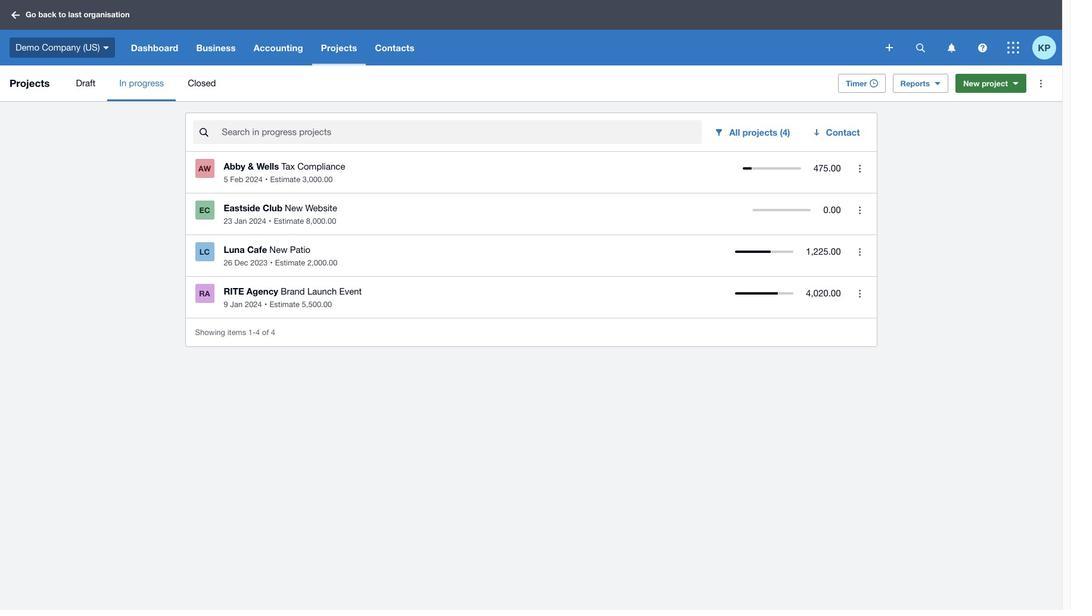 Task type: locate. For each thing, give the bounding box(es) containing it.
new for eastside club
[[285, 203, 303, 213]]

estimate down the patio
[[275, 259, 305, 268]]

all projects (4) button
[[707, 120, 800, 144]]

1 vertical spatial projects
[[10, 77, 50, 89]]

more options image down kp
[[1029, 72, 1053, 95]]

0 vertical spatial more options image
[[848, 240, 872, 264]]

more options image
[[1029, 72, 1053, 95], [848, 157, 872, 181], [848, 198, 872, 222]]

new for luna cafe
[[270, 245, 288, 255]]

more options image right '0.00' on the top right
[[848, 198, 872, 222]]

jan right 9
[[230, 300, 243, 309]]

0 vertical spatial projects
[[321, 42, 357, 53]]

projects left "contacts" popup button
[[321, 42, 357, 53]]

1 horizontal spatial projects
[[321, 42, 357, 53]]

2024 inside abby & wells tax compliance 5 feb 2024 • estimate 3,000.00
[[246, 175, 263, 184]]

4
[[256, 328, 260, 337], [271, 328, 275, 337]]

items
[[227, 328, 246, 337]]

draft link
[[64, 66, 107, 101]]

0 horizontal spatial 4
[[256, 328, 260, 337]]

2 vertical spatial 2024
[[245, 300, 262, 309]]

4 right of
[[271, 328, 275, 337]]

jan inside eastside club new website 23 jan 2024 • estimate 8,000.00
[[235, 217, 247, 226]]

estimate
[[270, 175, 301, 184], [274, 217, 304, 226], [275, 259, 305, 268], [270, 300, 300, 309]]

• inside eastside club new website 23 jan 2024 • estimate 8,000.00
[[269, 217, 272, 226]]

new
[[964, 79, 980, 88], [285, 203, 303, 213], [270, 245, 288, 255]]

dashboard
[[131, 42, 178, 53]]

3,000.00
[[303, 175, 333, 184]]

progress
[[129, 78, 164, 88]]

event
[[339, 287, 362, 297]]

2 vertical spatial new
[[270, 245, 288, 255]]

demo
[[15, 42, 39, 52]]

club
[[263, 203, 283, 213]]

last
[[68, 10, 82, 19]]

2024 for &
[[246, 175, 263, 184]]

dashboard link
[[122, 30, 187, 66]]

go back to last organisation
[[26, 10, 130, 19]]

2024 down &
[[246, 175, 263, 184]]

2023
[[251, 259, 268, 268]]

(4)
[[780, 127, 791, 138]]

2024 down "agency"
[[245, 300, 262, 309]]

banner
[[0, 0, 1063, 66]]

4 left of
[[256, 328, 260, 337]]

estimate down brand
[[270, 300, 300, 309]]

1 vertical spatial 2024
[[249, 217, 266, 226]]

2024
[[246, 175, 263, 184], [249, 217, 266, 226], [245, 300, 262, 309]]

2,000.00
[[308, 259, 338, 268]]

1 vertical spatial more options image
[[848, 157, 872, 181]]

more options image for cafe
[[848, 240, 872, 264]]

2024 for agency
[[245, 300, 262, 309]]

compliance
[[298, 162, 345, 172]]

2024 inside rite agency brand launch event 9 jan 2024 • estimate 5,500.00
[[245, 300, 262, 309]]

rite agency brand launch event 9 jan 2024 • estimate 5,500.00
[[224, 286, 362, 309]]

ra
[[199, 289, 210, 299]]

draft
[[76, 78, 95, 88]]

1 horizontal spatial svg image
[[978, 43, 987, 52]]

in
[[119, 78, 127, 88]]

2 more options image from the top
[[848, 282, 872, 306]]

more options image for agency
[[848, 282, 872, 306]]

2 vertical spatial more options image
[[848, 198, 872, 222]]

estimate down tax
[[270, 175, 301, 184]]

1,225.00
[[807, 247, 841, 257]]

• right 2023
[[270, 259, 273, 268]]

svg image up reports popup button
[[948, 43, 956, 52]]

2 4 from the left
[[271, 328, 275, 337]]

feb
[[230, 175, 243, 184]]

accounting button
[[245, 30, 312, 66]]

more options image right 1,225.00
[[848, 240, 872, 264]]

abby
[[224, 161, 246, 172]]

demo company (us)
[[15, 42, 100, 52]]

new inside eastside club new website 23 jan 2024 • estimate 8,000.00
[[285, 203, 303, 213]]

more options image right 475.00
[[848, 157, 872, 181]]

&
[[248, 161, 254, 172]]

1 more options image from the top
[[848, 240, 872, 264]]

•
[[265, 175, 268, 184], [269, 217, 272, 226], [270, 259, 273, 268], [265, 300, 267, 309]]

1 horizontal spatial 4
[[271, 328, 275, 337]]

brand
[[281, 287, 305, 297]]

dec
[[235, 259, 248, 268]]

new inside luna cafe new patio 26 dec 2023 • estimate 2,000.00
[[270, 245, 288, 255]]

closed link
[[176, 66, 228, 101]]

project
[[982, 79, 1009, 88]]

• down club on the left
[[269, 217, 272, 226]]

contacts
[[375, 42, 415, 53]]

new right club on the left
[[285, 203, 303, 213]]

• down wells
[[265, 175, 268, 184]]

0 horizontal spatial svg image
[[948, 43, 956, 52]]

jan
[[235, 217, 247, 226], [230, 300, 243, 309]]

1 4 from the left
[[256, 328, 260, 337]]

• down "agency"
[[265, 300, 267, 309]]

svg image
[[948, 43, 956, 52], [978, 43, 987, 52]]

eastside club new website 23 jan 2024 • estimate 8,000.00
[[224, 203, 337, 226]]

1-
[[248, 328, 256, 337]]

projects down demo
[[10, 77, 50, 89]]

new left the 'project'
[[964, 79, 980, 88]]

svg image inside go back to last organisation link
[[11, 11, 20, 19]]

reports
[[901, 79, 930, 88]]

1 vertical spatial jan
[[230, 300, 243, 309]]

more options image right the 4,020.00
[[848, 282, 872, 306]]

accounting
[[254, 42, 303, 53]]

more options image
[[848, 240, 872, 264], [848, 282, 872, 306]]

0 vertical spatial jan
[[235, 217, 247, 226]]

1 vertical spatial new
[[285, 203, 303, 213]]

svg image up new project
[[978, 43, 987, 52]]

0 vertical spatial new
[[964, 79, 980, 88]]

in progress link
[[107, 66, 176, 101]]

svg image
[[11, 11, 20, 19], [1008, 42, 1020, 54], [916, 43, 925, 52], [886, 44, 893, 51], [103, 46, 109, 49]]

new project button
[[956, 74, 1027, 93]]

all
[[730, 127, 741, 138]]

projects
[[321, 42, 357, 53], [10, 77, 50, 89]]

showing items 1-4 of 4
[[195, 328, 275, 337]]

new right cafe
[[270, 245, 288, 255]]

contact
[[826, 127, 860, 138]]

showing
[[195, 328, 225, 337]]

estimate down club on the left
[[274, 217, 304, 226]]

projects button
[[312, 30, 366, 66]]

2024 down club on the left
[[249, 217, 266, 226]]

• inside abby & wells tax compliance 5 feb 2024 • estimate 3,000.00
[[265, 175, 268, 184]]

svg image inside demo company (us) "popup button"
[[103, 46, 109, 49]]

lc
[[200, 247, 210, 257]]

1 vertical spatial more options image
[[848, 282, 872, 306]]

website
[[305, 203, 337, 213]]

wells
[[257, 161, 279, 172]]

0 vertical spatial 2024
[[246, 175, 263, 184]]

jan right 23
[[235, 217, 247, 226]]

patio
[[290, 245, 311, 255]]

2024 inside eastside club new website 23 jan 2024 • estimate 8,000.00
[[249, 217, 266, 226]]



Task type: vqa. For each thing, say whether or not it's contained in the screenshot.


Task type: describe. For each thing, give the bounding box(es) containing it.
0.00
[[824, 205, 841, 215]]

rite
[[224, 286, 244, 297]]

Search in progress projects search field
[[221, 121, 702, 144]]

demo company (us) button
[[0, 30, 122, 66]]

reports button
[[893, 74, 949, 93]]

business button
[[187, 30, 245, 66]]

to
[[59, 10, 66, 19]]

abby & wells tax compliance 5 feb 2024 • estimate 3,000.00
[[224, 161, 345, 184]]

go
[[26, 10, 36, 19]]

estimate inside abby & wells tax compliance 5 feb 2024 • estimate 3,000.00
[[270, 175, 301, 184]]

more options image for wells
[[848, 157, 872, 181]]

new project
[[964, 79, 1009, 88]]

business
[[196, 42, 236, 53]]

back
[[38, 10, 56, 19]]

banner containing kp
[[0, 0, 1063, 66]]

more options image for new
[[848, 198, 872, 222]]

0 vertical spatial more options image
[[1029, 72, 1053, 95]]

5,500.00
[[302, 300, 332, 309]]

ec
[[199, 206, 210, 215]]

(us)
[[83, 42, 100, 52]]

launch
[[307, 287, 337, 297]]

contacts button
[[366, 30, 424, 66]]

agency
[[247, 286, 278, 297]]

2 svg image from the left
[[978, 43, 987, 52]]

all projects (4)
[[730, 127, 791, 138]]

cafe
[[247, 244, 267, 255]]

luna
[[224, 244, 245, 255]]

luna cafe new patio 26 dec 2023 • estimate 2,000.00
[[224, 244, 338, 268]]

475.00
[[814, 163, 841, 173]]

estimate inside eastside club new website 23 jan 2024 • estimate 8,000.00
[[274, 217, 304, 226]]

projects inside popup button
[[321, 42, 357, 53]]

kp button
[[1033, 30, 1063, 66]]

projects
[[743, 127, 778, 138]]

organisation
[[84, 10, 130, 19]]

23
[[224, 217, 232, 226]]

in progress
[[119, 78, 164, 88]]

estimate inside rite agency brand launch event 9 jan 2024 • estimate 5,500.00
[[270, 300, 300, 309]]

company
[[42, 42, 81, 52]]

jan inside rite agency brand launch event 9 jan 2024 • estimate 5,500.00
[[230, 300, 243, 309]]

timer button
[[839, 74, 886, 93]]

kp
[[1039, 42, 1051, 53]]

closed
[[188, 78, 216, 88]]

timer
[[846, 79, 868, 88]]

new inside popup button
[[964, 79, 980, 88]]

5
[[224, 175, 228, 184]]

estimate inside luna cafe new patio 26 dec 2023 • estimate 2,000.00
[[275, 259, 305, 268]]

tax
[[281, 162, 295, 172]]

4,020.00
[[807, 288, 841, 299]]

eastside
[[224, 203, 260, 213]]

• inside rite agency brand launch event 9 jan 2024 • estimate 5,500.00
[[265, 300, 267, 309]]

• inside luna cafe new patio 26 dec 2023 • estimate 2,000.00
[[270, 259, 273, 268]]

26
[[224, 259, 232, 268]]

aw
[[199, 164, 211, 173]]

go back to last organisation link
[[7, 4, 137, 25]]

0 horizontal spatial projects
[[10, 77, 50, 89]]

1 svg image from the left
[[948, 43, 956, 52]]

9
[[224, 300, 228, 309]]

8,000.00
[[306, 217, 336, 226]]

of
[[262, 328, 269, 337]]

contact button
[[805, 120, 870, 144]]



